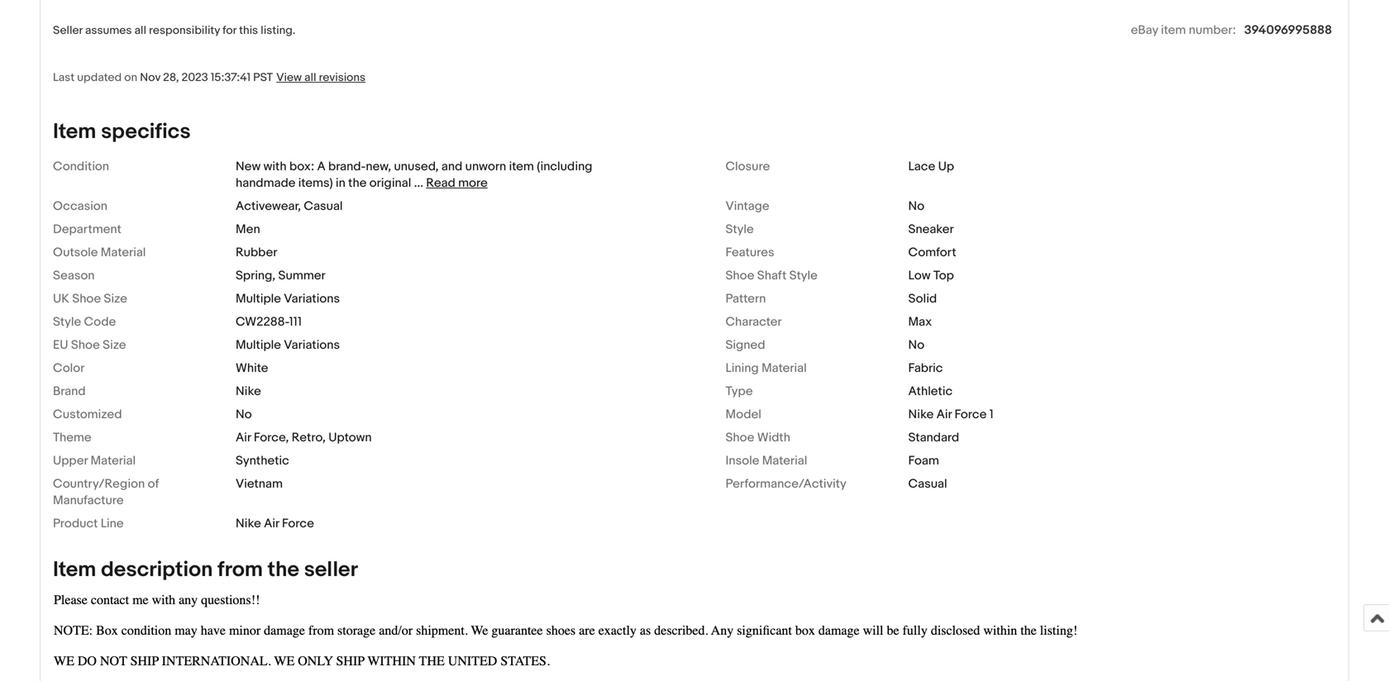 Task type: vqa. For each thing, say whether or not it's contained in the screenshot.
100% to the bottom
no



Task type: describe. For each thing, give the bounding box(es) containing it.
28,
[[163, 71, 179, 85]]

handmade
[[236, 176, 296, 191]]

country/region
[[53, 477, 145, 492]]

multiple variations for uk shoe size
[[236, 292, 340, 306]]

2 horizontal spatial style
[[790, 268, 818, 283]]

force for nike air force
[[282, 517, 314, 531]]

view all revisions link
[[273, 70, 366, 85]]

air force, retro, uptown
[[236, 431, 372, 445]]

...
[[414, 176, 424, 191]]

activewear, casual
[[236, 199, 343, 214]]

nike air force
[[236, 517, 314, 531]]

customized
[[53, 407, 122, 422]]

style code
[[53, 315, 116, 330]]

standard
[[909, 431, 960, 445]]

department
[[53, 222, 121, 237]]

variations for uk shoe size
[[284, 292, 340, 306]]

signed
[[726, 338, 766, 353]]

brand-
[[328, 159, 366, 174]]

eu shoe size
[[53, 338, 126, 353]]

shoe width
[[726, 431, 791, 445]]

max
[[909, 315, 932, 330]]

air for nike air force
[[264, 517, 279, 531]]

from
[[218, 557, 263, 583]]

up
[[939, 159, 955, 174]]

nike for nike air force
[[236, 517, 261, 531]]

revisions
[[319, 71, 366, 85]]

variations for eu shoe size
[[284, 338, 340, 353]]

updated
[[77, 71, 122, 85]]

size for uk shoe size
[[104, 292, 127, 306]]

description
[[101, 557, 213, 583]]

item for item description from the seller
[[53, 557, 96, 583]]

material for outsole material
[[101, 245, 146, 260]]

size for eu shoe size
[[103, 338, 126, 353]]

athletic
[[909, 384, 953, 399]]

spring, summer
[[236, 268, 326, 283]]

top
[[934, 268, 954, 283]]

character
[[726, 315, 782, 330]]

shoe down style code
[[71, 338, 100, 353]]

view
[[276, 71, 302, 85]]

shaft
[[758, 268, 787, 283]]

a
[[317, 159, 326, 174]]

ebay
[[1131, 23, 1159, 37]]

(including
[[537, 159, 593, 174]]

outsole material
[[53, 245, 146, 260]]

seller
[[53, 23, 83, 37]]

shoe shaft style
[[726, 268, 818, 283]]

lining material
[[726, 361, 807, 376]]

1 horizontal spatial all
[[305, 71, 316, 85]]

of
[[148, 477, 159, 492]]

low
[[909, 268, 931, 283]]

1 vertical spatial the
[[268, 557, 299, 583]]

sneaker
[[909, 222, 954, 237]]

ebay item number: 394096995888
[[1131, 23, 1333, 37]]

uk shoe size
[[53, 292, 127, 306]]

no for vintage
[[909, 199, 925, 214]]

on
[[124, 71, 137, 85]]

1 vertical spatial air
[[236, 431, 251, 445]]

responsibility
[[149, 23, 220, 37]]

width
[[758, 431, 791, 445]]

listing.
[[261, 23, 296, 37]]

rubber
[[236, 245, 278, 260]]

0 horizontal spatial all
[[134, 23, 146, 37]]

no for customized
[[236, 407, 252, 422]]

insole
[[726, 454, 760, 469]]

eu
[[53, 338, 68, 353]]

0 vertical spatial item
[[1162, 23, 1187, 37]]

performance/activity
[[726, 477, 847, 492]]

activewear,
[[236, 199, 301, 214]]

seller
[[304, 557, 358, 583]]

line
[[101, 517, 124, 531]]

outsole
[[53, 245, 98, 260]]

closure
[[726, 159, 770, 174]]

original
[[370, 176, 411, 191]]

more
[[458, 176, 488, 191]]

insole material
[[726, 454, 808, 469]]

394096995888
[[1245, 23, 1333, 37]]

summer
[[278, 268, 326, 283]]

new
[[236, 159, 261, 174]]

manufacture
[[53, 493, 124, 508]]

item description from the seller
[[53, 557, 358, 583]]

pattern
[[726, 292, 766, 306]]

low top
[[909, 268, 954, 283]]

item specifics
[[53, 119, 191, 145]]

lace
[[909, 159, 936, 174]]

uk
[[53, 292, 69, 306]]

for
[[223, 23, 237, 37]]

nike air force 1
[[909, 407, 994, 422]]



Task type: locate. For each thing, give the bounding box(es) containing it.
0 vertical spatial air
[[937, 407, 952, 422]]

country/region of manufacture
[[53, 477, 159, 508]]

model
[[726, 407, 762, 422]]

multiple down cw2288-
[[236, 338, 281, 353]]

air up standard
[[937, 407, 952, 422]]

2 horizontal spatial air
[[937, 407, 952, 422]]

multiple
[[236, 292, 281, 306], [236, 338, 281, 353]]

nike for nike
[[236, 384, 261, 399]]

spring,
[[236, 268, 276, 283]]

0 horizontal spatial air
[[236, 431, 251, 445]]

1 vertical spatial all
[[305, 71, 316, 85]]

comfort
[[909, 245, 957, 260]]

item
[[53, 119, 96, 145], [53, 557, 96, 583]]

style for style code
[[53, 315, 81, 330]]

item
[[1162, 23, 1187, 37], [509, 159, 534, 174]]

2 item from the top
[[53, 557, 96, 583]]

0 vertical spatial item
[[53, 119, 96, 145]]

season
[[53, 268, 95, 283]]

0 vertical spatial the
[[348, 176, 367, 191]]

material up the performance/activity
[[762, 454, 808, 469]]

2 variations from the top
[[284, 338, 340, 353]]

1 vertical spatial variations
[[284, 338, 340, 353]]

2 vertical spatial no
[[236, 407, 252, 422]]

1 vertical spatial size
[[103, 338, 126, 353]]

0 vertical spatial style
[[726, 222, 754, 237]]

casual down 'items)'
[[304, 199, 343, 214]]

1 variations from the top
[[284, 292, 340, 306]]

synthetic
[[236, 454, 289, 469]]

brand
[[53, 384, 86, 399]]

material for insole material
[[762, 454, 808, 469]]

assumes
[[85, 23, 132, 37]]

1 vertical spatial no
[[909, 338, 925, 353]]

1 vertical spatial nike
[[909, 407, 934, 422]]

items)
[[298, 176, 333, 191]]

2023
[[182, 71, 208, 85]]

multiple variations for eu shoe size
[[236, 338, 340, 353]]

white
[[236, 361, 268, 376]]

multiple variations
[[236, 292, 340, 306], [236, 338, 340, 353]]

size
[[104, 292, 127, 306], [103, 338, 126, 353]]

multiple variations down 111
[[236, 338, 340, 353]]

1 multiple from the top
[[236, 292, 281, 306]]

0 horizontal spatial force
[[282, 517, 314, 531]]

item up condition
[[53, 119, 96, 145]]

last
[[53, 71, 75, 85]]

0 vertical spatial multiple
[[236, 292, 281, 306]]

foam
[[909, 454, 940, 469]]

style for style
[[726, 222, 754, 237]]

men
[[236, 222, 260, 237]]

0 vertical spatial size
[[104, 292, 127, 306]]

1 horizontal spatial style
[[726, 222, 754, 237]]

1 multiple variations from the top
[[236, 292, 340, 306]]

unworn
[[465, 159, 506, 174]]

1 horizontal spatial air
[[264, 517, 279, 531]]

multiple for eu shoe size
[[236, 338, 281, 353]]

0 vertical spatial all
[[134, 23, 146, 37]]

condition
[[53, 159, 109, 174]]

size down code
[[103, 338, 126, 353]]

1 vertical spatial multiple
[[236, 338, 281, 353]]

0 horizontal spatial item
[[509, 159, 534, 174]]

cw2288-
[[236, 315, 289, 330]]

1 vertical spatial item
[[53, 557, 96, 583]]

solid
[[909, 292, 937, 306]]

material up country/region
[[91, 454, 136, 469]]

air down vietnam
[[264, 517, 279, 531]]

style down the uk
[[53, 315, 81, 330]]

force down vietnam
[[282, 517, 314, 531]]

1 horizontal spatial the
[[348, 176, 367, 191]]

111
[[289, 315, 302, 330]]

nike down athletic
[[909, 407, 934, 422]]

box:
[[289, 159, 314, 174]]

item down the product
[[53, 557, 96, 583]]

no for signed
[[909, 338, 925, 353]]

in
[[336, 176, 346, 191]]

1 horizontal spatial item
[[1162, 23, 1187, 37]]

0 vertical spatial casual
[[304, 199, 343, 214]]

unused,
[[394, 159, 439, 174]]

occasion
[[53, 199, 107, 214]]

theme
[[53, 431, 91, 445]]

specifics
[[101, 119, 191, 145]]

this
[[239, 23, 258, 37]]

new with box: a brand-new, unused, and unworn item (including handmade items) in the original ...
[[236, 159, 593, 191]]

nike down vietnam
[[236, 517, 261, 531]]

nike down white in the left bottom of the page
[[236, 384, 261, 399]]

casual
[[304, 199, 343, 214], [909, 477, 948, 492]]

all right view
[[305, 71, 316, 85]]

number:
[[1189, 23, 1237, 37]]

read
[[426, 176, 456, 191]]

casual down the foam
[[909, 477, 948, 492]]

0 horizontal spatial style
[[53, 315, 81, 330]]

1 vertical spatial force
[[282, 517, 314, 531]]

no up the sneaker
[[909, 199, 925, 214]]

1 vertical spatial item
[[509, 159, 534, 174]]

no down white in the left bottom of the page
[[236, 407, 252, 422]]

read more
[[426, 176, 488, 191]]

1 horizontal spatial force
[[955, 407, 987, 422]]

seller assumes all responsibility for this listing.
[[53, 23, 296, 37]]

1 vertical spatial casual
[[909, 477, 948, 492]]

0 vertical spatial nike
[[236, 384, 261, 399]]

style down vintage
[[726, 222, 754, 237]]

item right ebay
[[1162, 23, 1187, 37]]

2 vertical spatial nike
[[236, 517, 261, 531]]

material right lining
[[762, 361, 807, 376]]

0 horizontal spatial the
[[268, 557, 299, 583]]

0 vertical spatial multiple variations
[[236, 292, 340, 306]]

variations down summer at the top of the page
[[284, 292, 340, 306]]

item for item specifics
[[53, 119, 96, 145]]

force,
[[254, 431, 289, 445]]

variations
[[284, 292, 340, 306], [284, 338, 340, 353]]

nike for nike air force 1
[[909, 407, 934, 422]]

2 vertical spatial style
[[53, 315, 81, 330]]

air for nike air force 1
[[937, 407, 952, 422]]

uptown
[[329, 431, 372, 445]]

1 vertical spatial style
[[790, 268, 818, 283]]

upper
[[53, 454, 88, 469]]

1 item from the top
[[53, 119, 96, 145]]

material down department
[[101, 245, 146, 260]]

multiple variations down the spring, summer
[[236, 292, 340, 306]]

style right shaft
[[790, 268, 818, 283]]

0 vertical spatial no
[[909, 199, 925, 214]]

0 horizontal spatial casual
[[304, 199, 343, 214]]

product line
[[53, 517, 124, 531]]

force
[[955, 407, 987, 422], [282, 517, 314, 531]]

1 vertical spatial multiple variations
[[236, 338, 340, 353]]

all
[[134, 23, 146, 37], [305, 71, 316, 85]]

code
[[84, 315, 116, 330]]

multiple for uk shoe size
[[236, 292, 281, 306]]

item inside new with box: a brand-new, unused, and unworn item (including handmade items) in the original ...
[[509, 159, 534, 174]]

vintage
[[726, 199, 770, 214]]

variations down 111
[[284, 338, 340, 353]]

read more button
[[426, 176, 488, 191]]

with
[[264, 159, 287, 174]]

air left force,
[[236, 431, 251, 445]]

2 vertical spatial air
[[264, 517, 279, 531]]

item right unworn on the left top
[[509, 159, 534, 174]]

no down max
[[909, 338, 925, 353]]

the
[[348, 176, 367, 191], [268, 557, 299, 583]]

shoe up style code
[[72, 292, 101, 306]]

all right assumes
[[134, 23, 146, 37]]

no
[[909, 199, 925, 214], [909, 338, 925, 353], [236, 407, 252, 422]]

lining
[[726, 361, 759, 376]]

fabric
[[909, 361, 943, 376]]

0 vertical spatial variations
[[284, 292, 340, 306]]

vietnam
[[236, 477, 283, 492]]

new,
[[366, 159, 391, 174]]

force for nike air force 1
[[955, 407, 987, 422]]

force left 1 at the bottom right of page
[[955, 407, 987, 422]]

15:37:41
[[211, 71, 251, 85]]

shoe up pattern
[[726, 268, 755, 283]]

the inside new with box: a brand-new, unused, and unworn item (including handmade items) in the original ...
[[348, 176, 367, 191]]

pst
[[253, 71, 273, 85]]

the right from
[[268, 557, 299, 583]]

material for upper material
[[91, 454, 136, 469]]

1 horizontal spatial casual
[[909, 477, 948, 492]]

shoe up insole
[[726, 431, 755, 445]]

type
[[726, 384, 753, 399]]

the right in
[[348, 176, 367, 191]]

and
[[442, 159, 463, 174]]

nike
[[236, 384, 261, 399], [909, 407, 934, 422], [236, 517, 261, 531]]

last updated on nov 28, 2023 15:37:41 pst view all revisions
[[53, 71, 366, 85]]

multiple down the spring,
[[236, 292, 281, 306]]

0 vertical spatial force
[[955, 407, 987, 422]]

material for lining material
[[762, 361, 807, 376]]

lace up
[[909, 159, 955, 174]]

size up code
[[104, 292, 127, 306]]

2 multiple from the top
[[236, 338, 281, 353]]

material
[[101, 245, 146, 260], [762, 361, 807, 376], [91, 454, 136, 469], [762, 454, 808, 469]]

2 multiple variations from the top
[[236, 338, 340, 353]]

nov
[[140, 71, 161, 85]]



